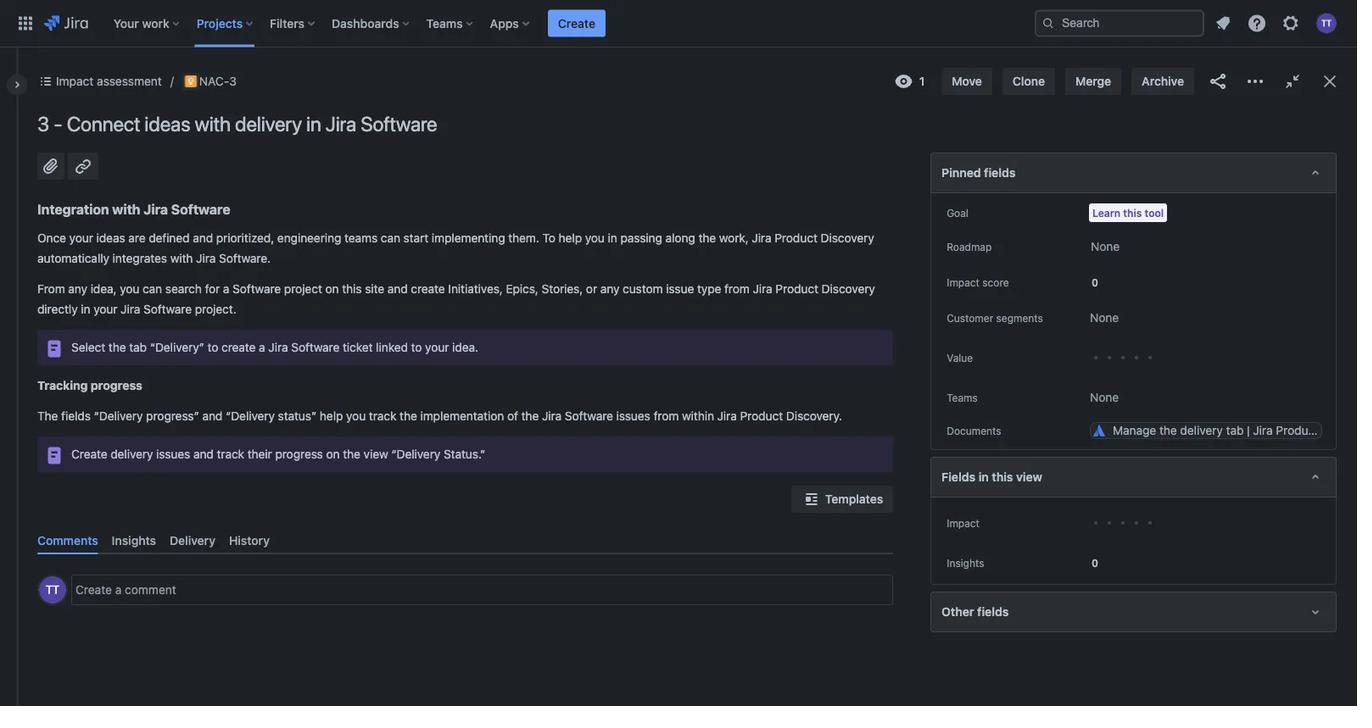 Task type: locate. For each thing, give the bounding box(es) containing it.
fields right the other
[[978, 606, 1009, 620]]

your
[[69, 231, 93, 245], [94, 303, 118, 317], [425, 341, 449, 355]]

"delivery up their
[[226, 409, 275, 423]]

goal button
[[942, 203, 974, 223]]

1 vertical spatial track
[[217, 448, 244, 462]]

documents
[[947, 425, 1002, 437]]

the inside once your ideas are defined and prioritized, engineering teams can start implementing them. to help you in passing along the work, jira product discovery automatically integrates with jira software.
[[699, 231, 716, 245]]

0 vertical spatial create
[[558, 16, 596, 30]]

1 horizontal spatial can
[[381, 231, 401, 245]]

0 vertical spatial teams
[[427, 16, 463, 30]]

1 horizontal spatial delivery
[[235, 112, 302, 136]]

0 horizontal spatial this
[[342, 282, 362, 296]]

1 vertical spatial create
[[71, 448, 107, 462]]

0 down learn
[[1092, 277, 1099, 289]]

link issue image
[[73, 156, 93, 177]]

0 vertical spatial help
[[559, 231, 582, 245]]

a
[[223, 282, 230, 296], [259, 341, 265, 355], [115, 584, 122, 598]]

1 horizontal spatial "delivery
[[226, 409, 275, 423]]

0 vertical spatial from
[[725, 282, 750, 296]]

this left tool
[[1124, 207, 1143, 219]]

1 vertical spatial view
[[1017, 471, 1043, 485]]

create inside create button
[[558, 16, 596, 30]]

templates
[[826, 493, 884, 507]]

help
[[559, 231, 582, 245], [320, 409, 343, 423]]

your work button
[[108, 10, 186, 37]]

0 horizontal spatial any
[[68, 282, 87, 296]]

integration with jira software
[[37, 202, 234, 218]]

0 horizontal spatial 3
[[37, 112, 49, 136]]

to right "delivery"
[[208, 341, 218, 355]]

software
[[361, 112, 437, 136], [171, 202, 230, 218], [233, 282, 281, 296], [143, 303, 192, 317], [291, 341, 340, 355], [565, 409, 614, 423]]

ideas down the assessment
[[145, 112, 190, 136]]

discovery inside from any idea, you can search for a software project on this site and create initiatives, epics, stories, or any custom issue type from jira product discovery directly in your jira software project.
[[822, 282, 876, 296]]

2 vertical spatial a
[[115, 584, 122, 598]]

tab list
[[31, 527, 901, 555]]

dashboards button
[[327, 10, 416, 37]]

and right defined at the left top
[[193, 231, 213, 245]]

are
[[128, 231, 146, 245]]

0 horizontal spatial your
[[69, 231, 93, 245]]

impact button
[[942, 513, 985, 534]]

teams up documents
[[947, 392, 978, 404]]

0 horizontal spatial you
[[120, 282, 139, 296]]

3
[[229, 74, 237, 88], [37, 112, 49, 136]]

customer segments
[[947, 312, 1044, 324]]

0 vertical spatial on
[[326, 282, 339, 296]]

create for create
[[558, 16, 596, 30]]

1 button
[[889, 68, 932, 95]]

3 up 3 - connect ideas with delivery in jira software
[[229, 74, 237, 88]]

your up automatically
[[69, 231, 93, 245]]

view down the fields "delivery progress" and "delivery status" help you track the implementation of the jira software issues from within jira product discovery.
[[364, 448, 388, 462]]

1 vertical spatial ideas
[[96, 231, 125, 245]]

track
[[369, 409, 397, 423], [217, 448, 244, 462]]

0 vertical spatial fields
[[985, 166, 1016, 180]]

from right "type"
[[725, 282, 750, 296]]

directly
[[37, 303, 78, 317]]

1 vertical spatial teams
[[947, 392, 978, 404]]

3 left - at the left of page
[[37, 112, 49, 136]]

in inside once your ideas are defined and prioritized, engineering teams can start implementing them. to help you in passing along the work, jira product discovery automatically integrates with jira software.
[[608, 231, 618, 245]]

1 vertical spatial none
[[1091, 311, 1120, 325]]

1 horizontal spatial with
[[170, 252, 193, 266]]

2 horizontal spatial your
[[425, 341, 449, 355]]

banner
[[0, 0, 1358, 48]]

projects
[[197, 16, 243, 30]]

nac-3 link
[[182, 71, 249, 92]]

1 horizontal spatial your
[[94, 303, 118, 317]]

create down "comments"
[[76, 584, 112, 598]]

pinned fields element
[[931, 153, 1338, 193]]

1 horizontal spatial view
[[1017, 471, 1043, 485]]

a inside from any idea, you can search for a software project on this site and create initiatives, epics, stories, or any custom issue type from jira product discovery directly in your jira software project.
[[223, 282, 230, 296]]

0 vertical spatial 3
[[229, 74, 237, 88]]

1 horizontal spatial this
[[992, 471, 1014, 485]]

once your ideas are defined and prioritized, engineering teams can start implementing them. to help you in passing along the work, jira product discovery automatically integrates with jira software.
[[37, 231, 878, 266]]

impact left the score
[[947, 277, 980, 289]]

product inside from any idea, you can search for a software project on this site and create initiatives, epics, stories, or any custom issue type from jira product discovery directly in your jira software project.
[[776, 282, 819, 296]]

can
[[381, 231, 401, 245], [143, 282, 162, 296]]

jira image
[[44, 13, 88, 34], [44, 13, 88, 34]]

your down idea,
[[94, 303, 118, 317]]

and down 'progress"'
[[193, 448, 214, 462]]

with up are
[[112, 202, 140, 218]]

with down defined at the left top
[[170, 252, 193, 266]]

1 vertical spatial 3
[[37, 112, 49, 136]]

comments
[[37, 534, 98, 548]]

from left within
[[654, 409, 679, 423]]

1 vertical spatial this
[[342, 282, 362, 296]]

discovery
[[821, 231, 875, 245], [822, 282, 876, 296]]

track down linked
[[369, 409, 397, 423]]

1 vertical spatial a
[[259, 341, 265, 355]]

1 vertical spatial can
[[143, 282, 162, 296]]

2 horizontal spatial "delivery
[[392, 448, 441, 462]]

3 - connect ideas with delivery in jira software
[[37, 112, 437, 136]]

impact up insights popup button
[[947, 518, 980, 530]]

create inside from any idea, you can search for a software project on this site and create initiatives, epics, stories, or any custom issue type from jira product discovery directly in your jira software project.
[[411, 282, 445, 296]]

your inside from any idea, you can search for a software project on this site and create initiatives, epics, stories, or any custom issue type from jira product discovery directly in your jira software project.
[[94, 303, 118, 317]]

2 vertical spatial product
[[740, 409, 783, 423]]

insights up create a comment
[[112, 534, 156, 548]]

panel note image
[[44, 339, 64, 359]]

and inside once your ideas are defined and prioritized, engineering teams can start implementing them. to help you in passing along the work, jira product discovery automatically integrates with jira software.
[[193, 231, 213, 245]]

1 vertical spatial you
[[120, 282, 139, 296]]

0 horizontal spatial with
[[112, 202, 140, 218]]

0 horizontal spatial ideas
[[96, 231, 125, 245]]

1 horizontal spatial progress
[[275, 448, 323, 462]]

of
[[507, 409, 518, 423]]

clone
[[1013, 74, 1046, 88]]

0 vertical spatial a
[[223, 282, 230, 296]]

2 vertical spatial your
[[425, 341, 449, 355]]

fields right pinned
[[985, 166, 1016, 180]]

on right their
[[326, 448, 340, 462]]

site
[[365, 282, 385, 296]]

teams
[[427, 16, 463, 30], [947, 392, 978, 404]]

nac-3
[[199, 74, 237, 88]]

0 vertical spatial insights
[[112, 534, 156, 548]]

the
[[37, 409, 58, 423]]

create right apps dropdown button
[[558, 16, 596, 30]]

0 vertical spatial impact
[[56, 74, 94, 88]]

2 any from the left
[[601, 282, 620, 296]]

create down the project.
[[222, 341, 256, 355]]

2 horizontal spatial you
[[585, 231, 605, 245]]

ideas left are
[[96, 231, 125, 245]]

issues left within
[[617, 409, 651, 423]]

0 horizontal spatial insights
[[112, 534, 156, 548]]

customer segments button
[[942, 308, 1049, 328]]

teams button
[[942, 388, 983, 408]]

on right the project
[[326, 282, 339, 296]]

apps button
[[485, 10, 536, 37]]

0 horizontal spatial a
[[115, 584, 122, 598]]

2 vertical spatial impact
[[947, 518, 980, 530]]

1 vertical spatial insights
[[947, 558, 985, 569]]

any left idea,
[[68, 282, 87, 296]]

templates button
[[792, 486, 894, 513]]

learn
[[1093, 207, 1121, 219]]

create left initiatives, at the top
[[411, 282, 445, 296]]

1 to from the left
[[208, 341, 218, 355]]

2 horizontal spatial a
[[259, 341, 265, 355]]

2 vertical spatial you
[[346, 409, 366, 423]]

0 vertical spatial your
[[69, 231, 93, 245]]

with inside once your ideas are defined and prioritized, engineering teams can start implementing them. to help you in passing along the work, jira product discovery automatically integrates with jira software.
[[170, 252, 193, 266]]

1 horizontal spatial track
[[369, 409, 397, 423]]

filters
[[270, 16, 305, 30]]

archive button
[[1132, 68, 1195, 95]]

help right to
[[559, 231, 582, 245]]

documents button
[[942, 421, 1007, 441]]

1 horizontal spatial to
[[411, 341, 422, 355]]

filters button
[[265, 10, 322, 37]]

0 vertical spatial ideas
[[145, 112, 190, 136]]

1 horizontal spatial from
[[725, 282, 750, 296]]

tracking
[[37, 379, 88, 393]]

create right panel note icon
[[71, 448, 107, 462]]

1 horizontal spatial ideas
[[145, 112, 190, 136]]

share image
[[1209, 71, 1229, 92]]

1 horizontal spatial help
[[559, 231, 582, 245]]

fields right the the
[[61, 409, 91, 423]]

1 horizontal spatial a
[[223, 282, 230, 296]]

your left idea.
[[425, 341, 449, 355]]

2 vertical spatial with
[[170, 252, 193, 266]]

0 horizontal spatial teams
[[427, 16, 463, 30]]

0 vertical spatial with
[[195, 112, 231, 136]]

from
[[725, 282, 750, 296], [654, 409, 679, 423]]

1 horizontal spatial insights
[[947, 558, 985, 569]]

jira
[[326, 112, 356, 136], [144, 202, 168, 218], [752, 231, 772, 245], [196, 252, 216, 266], [753, 282, 773, 296], [121, 303, 140, 317], [269, 341, 288, 355], [542, 409, 562, 423], [718, 409, 737, 423]]

delivery down 'progress"'
[[111, 448, 153, 462]]

delivery
[[235, 112, 302, 136], [111, 448, 153, 462]]

fields in this view
[[942, 471, 1043, 485]]

2 vertical spatial none
[[1091, 391, 1120, 405]]

you right idea,
[[120, 282, 139, 296]]

2 vertical spatial create
[[76, 584, 112, 598]]

1 vertical spatial issues
[[156, 448, 190, 462]]

current project sidebar image
[[0, 68, 37, 102]]

any right "or"
[[601, 282, 620, 296]]

custom
[[623, 282, 663, 296]]

editor templates image
[[802, 490, 822, 510]]

progress down status"
[[275, 448, 323, 462]]

1 vertical spatial discovery
[[822, 282, 876, 296]]

0 vertical spatial view
[[364, 448, 388, 462]]

any
[[68, 282, 87, 296], [601, 282, 620, 296]]

create
[[411, 282, 445, 296], [222, 341, 256, 355]]

start
[[404, 231, 429, 245]]

can inside from any idea, you can search for a software project on this site and create initiatives, epics, stories, or any custom issue type from jira product discovery directly in your jira software project.
[[143, 282, 162, 296]]

impact score
[[947, 277, 1010, 289]]

0 vertical spatial create
[[411, 282, 445, 296]]

search
[[165, 282, 202, 296]]

0 horizontal spatial "delivery
[[94, 409, 143, 423]]

0 vertical spatial can
[[381, 231, 401, 245]]

1 vertical spatial from
[[654, 409, 679, 423]]

1 horizontal spatial issues
[[617, 409, 651, 423]]

fields for the
[[61, 409, 91, 423]]

0 horizontal spatial create
[[222, 341, 256, 355]]

1 horizontal spatial teams
[[947, 392, 978, 404]]

insights down impact popup button
[[947, 558, 985, 569]]

1 vertical spatial impact
[[947, 277, 980, 289]]

2 0 from the top
[[1092, 558, 1099, 569]]

0 vertical spatial 0
[[1092, 277, 1099, 289]]

"delivery down the fields "delivery progress" and "delivery status" help you track the implementation of the jira software issues from within jira product discovery.
[[392, 448, 441, 462]]

0 vertical spatial progress
[[91, 379, 142, 393]]

collapse image
[[1283, 71, 1304, 92]]

"delivery
[[94, 409, 143, 423], [226, 409, 275, 423], [392, 448, 441, 462]]

can left start
[[381, 231, 401, 245]]

can left search
[[143, 282, 162, 296]]

to right linked
[[411, 341, 422, 355]]

in inside "element"
[[979, 471, 989, 485]]

with down the 'nac-3' link
[[195, 112, 231, 136]]

and right site
[[388, 282, 408, 296]]

0
[[1092, 277, 1099, 289], [1092, 558, 1099, 569]]

nac-
[[199, 74, 229, 88]]

this right fields
[[992, 471, 1014, 485]]

impact assessment link
[[36, 71, 162, 92]]

track left their
[[217, 448, 244, 462]]

1 horizontal spatial you
[[346, 409, 366, 423]]

discovery inside once your ideas are defined and prioritized, engineering teams can start implementing them. to help you in passing along the work, jira product discovery automatically integrates with jira software.
[[821, 231, 875, 245]]

0 horizontal spatial track
[[217, 448, 244, 462]]

you right to
[[585, 231, 605, 245]]

view right fields
[[1017, 471, 1043, 485]]

can inside once your ideas are defined and prioritized, engineering teams can start implementing them. to help you in passing along the work, jira product discovery automatically integrates with jira software.
[[381, 231, 401, 245]]

insights
[[112, 534, 156, 548], [947, 558, 985, 569]]

0 horizontal spatial to
[[208, 341, 218, 355]]

teams button
[[421, 10, 480, 37]]

0 horizontal spatial from
[[654, 409, 679, 423]]

ideas
[[145, 112, 190, 136], [96, 231, 125, 245]]

you right status"
[[346, 409, 366, 423]]

1 vertical spatial help
[[320, 409, 343, 423]]

help right status"
[[320, 409, 343, 423]]

1 any from the left
[[68, 282, 87, 296]]

assessment
[[97, 74, 162, 88]]

teams left apps
[[427, 16, 463, 30]]

1 vertical spatial 0
[[1092, 558, 1099, 569]]

tab
[[129, 341, 147, 355]]

2 vertical spatial fields
[[978, 606, 1009, 620]]

create a comment
[[76, 584, 176, 598]]

issues down 'progress"'
[[156, 448, 190, 462]]

epics,
[[506, 282, 539, 296]]

this left site
[[342, 282, 362, 296]]

0 horizontal spatial delivery
[[111, 448, 153, 462]]

1 vertical spatial your
[[94, 303, 118, 317]]

0 vertical spatial product
[[775, 231, 818, 245]]

0 up other fields element on the right bottom
[[1092, 558, 1099, 569]]

and
[[193, 231, 213, 245], [388, 282, 408, 296], [202, 409, 223, 423], [193, 448, 214, 462]]

create button
[[548, 10, 606, 37]]

impact for score
[[947, 277, 980, 289]]

"delivery down tracking progress at the bottom of page
[[94, 409, 143, 423]]

progress down "tab"
[[91, 379, 142, 393]]

delivery down nac-3 at the left top
[[235, 112, 302, 136]]

clone button
[[1003, 68, 1056, 95]]

2 vertical spatial this
[[992, 471, 1014, 485]]

0 vertical spatial track
[[369, 409, 397, 423]]

1 vertical spatial with
[[112, 202, 140, 218]]

impact up - at the left of page
[[56, 74, 94, 88]]

work,
[[720, 231, 749, 245]]

0 vertical spatial you
[[585, 231, 605, 245]]

them.
[[509, 231, 540, 245]]

other fields element
[[931, 592, 1338, 633]]



Task type: describe. For each thing, give the bounding box(es) containing it.
learn this tool
[[1093, 207, 1164, 219]]

1 vertical spatial on
[[326, 448, 340, 462]]

product inside once your ideas are defined and prioritized, engineering teams can start implementing them. to help you in passing along the work, jira product discovery automatically integrates with jira software.
[[775, 231, 818, 245]]

fields for other
[[978, 606, 1009, 620]]

stories,
[[542, 282, 583, 296]]

1 vertical spatial create
[[222, 341, 256, 355]]

impact for assessment
[[56, 74, 94, 88]]

connect
[[67, 112, 140, 136]]

from inside from any idea, you can search for a software project on this site and create initiatives, epics, stories, or any custom issue type from jira product discovery directly in your jira software project.
[[725, 282, 750, 296]]

from any idea, you can search for a software project on this site and create initiatives, epics, stories, or any custom issue type from jira product discovery directly in your jira software project.
[[37, 282, 879, 317]]

0 horizontal spatial progress
[[91, 379, 142, 393]]

your
[[114, 16, 139, 30]]

roadmap button
[[942, 237, 997, 257]]

other fields
[[942, 606, 1009, 620]]

more image
[[1246, 71, 1266, 92]]

initiatives,
[[448, 282, 503, 296]]

passing
[[621, 231, 663, 245]]

0 horizontal spatial issues
[[156, 448, 190, 462]]

0 vertical spatial delivery
[[235, 112, 302, 136]]

discovery.
[[787, 409, 843, 423]]

fields for pinned
[[985, 166, 1016, 180]]

help inside once your ideas are defined and prioritized, engineering teams can start implementing them. to help you in passing along the work, jira product discovery automatically integrates with jira software.
[[559, 231, 582, 245]]

pinned fields
[[942, 166, 1016, 180]]

segments
[[997, 312, 1044, 324]]

banner containing your work
[[0, 0, 1358, 48]]

move button
[[942, 68, 993, 95]]

0 vertical spatial none
[[1091, 240, 1120, 254]]

or
[[586, 282, 598, 296]]

delivery
[[170, 534, 216, 548]]

defined
[[149, 231, 190, 245]]

close image
[[1321, 71, 1341, 92]]

history
[[229, 534, 270, 548]]

this inside "element"
[[992, 471, 1014, 485]]

teams inside dropdown button
[[947, 392, 978, 404]]

tracking progress
[[37, 379, 142, 393]]

manag
[[1322, 422, 1358, 436]]

select the tab "delivery" to create a jira software ticket linked to your idea.
[[71, 341, 479, 355]]

your profile and settings image
[[1317, 13, 1338, 34]]

you inside once your ideas are defined and prioritized, engineering teams can start implementing them. to help you in passing along the work, jira product discovery automatically integrates with jira software.
[[585, 231, 605, 245]]

archive
[[1142, 74, 1185, 88]]

notifications image
[[1214, 13, 1234, 34]]

pinned
[[942, 166, 982, 180]]

implementing
[[432, 231, 505, 245]]

other
[[942, 606, 975, 620]]

0 horizontal spatial view
[[364, 448, 388, 462]]

value
[[947, 352, 974, 364]]

within
[[682, 409, 715, 423]]

for
[[205, 282, 220, 296]]

fields
[[942, 471, 976, 485]]

view inside fields in this view "element"
[[1017, 471, 1043, 485]]

in inside from any idea, you can search for a software project on this site and create initiatives, epics, stories, or any custom issue type from jira product discovery directly in your jira software project.
[[81, 303, 90, 317]]

once
[[37, 231, 66, 245]]

0 vertical spatial issues
[[617, 409, 651, 423]]

impact assessment
[[56, 74, 162, 88]]

dashboards
[[332, 16, 399, 30]]

along
[[666, 231, 696, 245]]

integration
[[37, 202, 109, 218]]

the fields "delivery progress" and "delivery status" help you track the implementation of the jira software issues from within jira product discovery.
[[37, 409, 846, 423]]

help image
[[1248, 13, 1268, 34]]

primary element
[[10, 0, 1035, 47]]

apps
[[490, 16, 519, 30]]

type
[[698, 282, 722, 296]]

issue
[[666, 282, 694, 296]]

project
[[284, 282, 322, 296]]

their
[[248, 448, 272, 462]]

settings image
[[1282, 13, 1302, 34]]

impact score button
[[942, 272, 1015, 293]]

fields in this view element
[[931, 457, 1338, 498]]

projects button
[[192, 10, 260, 37]]

score
[[983, 277, 1010, 289]]

linked
[[376, 341, 408, 355]]

merge
[[1076, 74, 1112, 88]]

work
[[142, 16, 170, 30]]

value button
[[942, 348, 979, 368]]

ticket
[[343, 341, 373, 355]]

customer
[[947, 312, 994, 324]]

select
[[71, 341, 105, 355]]

idea,
[[91, 282, 117, 296]]

status."
[[444, 448, 486, 462]]

create delivery issues and track their progress on the view "delivery status."
[[71, 448, 486, 462]]

and inside from any idea, you can search for a software project on this site and create initiatives, epics, stories, or any custom issue type from jira product discovery directly in your jira software project.
[[388, 282, 408, 296]]

move
[[952, 74, 983, 88]]

manag link
[[1091, 422, 1358, 439]]

integrates
[[113, 252, 167, 266]]

to
[[543, 231, 556, 245]]

create for create a comment
[[76, 584, 112, 598]]

search image
[[1042, 17, 1056, 30]]

idea.
[[452, 341, 479, 355]]

implementation
[[420, 409, 504, 423]]

tab list containing comments
[[31, 527, 901, 555]]

2 horizontal spatial with
[[195, 112, 231, 136]]

create for create delivery issues and track their progress on the view "delivery status."
[[71, 448, 107, 462]]

progress"
[[146, 409, 199, 423]]

this inside from any idea, you can search for a software project on this site and create initiatives, epics, stories, or any custom issue type from jira product discovery directly in your jira software project.
[[342, 282, 362, 296]]

2 horizontal spatial this
[[1124, 207, 1143, 219]]

-
[[54, 112, 62, 136]]

1 horizontal spatial 3
[[229, 74, 237, 88]]

from
[[37, 282, 65, 296]]

1 vertical spatial delivery
[[111, 448, 153, 462]]

1 0 from the top
[[1092, 277, 1099, 289]]

2 to from the left
[[411, 341, 422, 355]]

your inside once your ideas are defined and prioritized, engineering teams can start implementing them. to help you in passing along the work, jira product discovery automatically integrates with jira software.
[[69, 231, 93, 245]]

0 horizontal spatial help
[[320, 409, 343, 423]]

1 vertical spatial progress
[[275, 448, 323, 462]]

tool
[[1145, 207, 1164, 219]]

prioritized,
[[216, 231, 274, 245]]

ideas inside once your ideas are defined and prioritized, engineering teams can start implementing them. to help you in passing along the work, jira product discovery automatically integrates with jira software.
[[96, 231, 125, 245]]

viewkind image
[[36, 71, 56, 92]]

status"
[[278, 409, 317, 423]]

panel note image
[[44, 446, 64, 466]]

insights inside tab list
[[112, 534, 156, 548]]

comment
[[125, 584, 176, 598]]

automatically
[[37, 252, 109, 266]]

insights inside popup button
[[947, 558, 985, 569]]

and right 'progress"'
[[202, 409, 223, 423]]

Search field
[[1035, 10, 1205, 37]]

add attachment image
[[41, 156, 61, 177]]

your work
[[114, 16, 170, 30]]

appswitcher icon image
[[15, 13, 36, 34]]

you inside from any idea, you can search for a software project on this site and create initiatives, epics, stories, or any custom issue type from jira product discovery directly in your jira software project.
[[120, 282, 139, 296]]

insights button
[[942, 553, 990, 574]]

1
[[920, 74, 925, 88]]

goal
[[947, 207, 969, 219]]

on inside from any idea, you can search for a software project on this site and create initiatives, epics, stories, or any custom issue type from jira product discovery directly in your jira software project.
[[326, 282, 339, 296]]

teams inside popup button
[[427, 16, 463, 30]]

roadmap
[[947, 241, 992, 253]]



Task type: vqa. For each thing, say whether or not it's contained in the screenshot.
do
no



